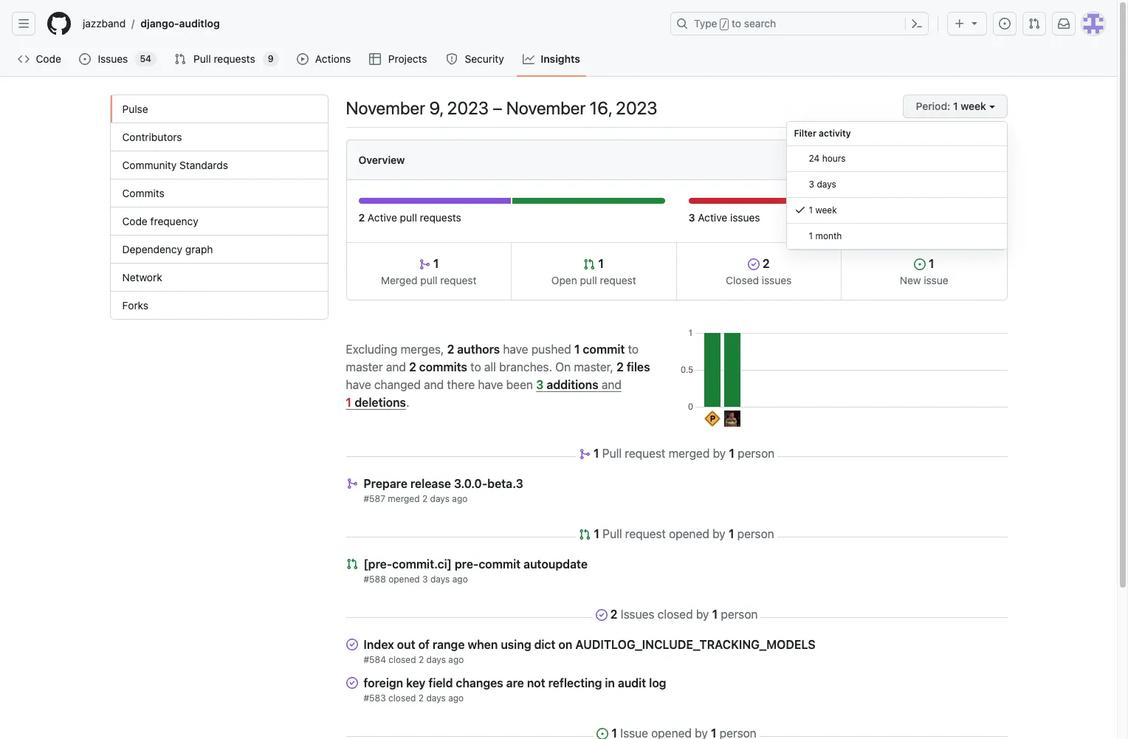 Task type: describe. For each thing, give the bounding box(es) containing it.
1 month link
[[787, 224, 1007, 250]]

1 vertical spatial issues
[[621, 608, 655, 621]]

days inside the index out of range when using dict on auditlog_include_tracking_models #584 closed 2 days ago
[[427, 654, 446, 665]]

ago inside [pre-commit.ci] pre-commit autoupdate #588 opened 3 days ago
[[452, 574, 468, 585]]

to for type / to search
[[732, 17, 742, 30]]

been
[[506, 378, 533, 391]]

hours
[[822, 153, 846, 164]]

auditlog
[[179, 17, 220, 30]]

additions
[[547, 378, 599, 391]]

auditlog_include_tracking_models
[[576, 638, 816, 651]]

audit
[[618, 676, 646, 690]]

and inside to master and
[[386, 360, 406, 373]]

index
[[364, 638, 394, 651]]

2 inside prepare release 3.0.0-beta.3 #587 merged 2 days ago
[[422, 493, 428, 504]]

1 week button
[[904, 95, 1008, 118]]

commits link
[[110, 179, 328, 208]]

1 horizontal spatial merged
[[669, 447, 710, 460]]

2 up index out of range when using dict on auditlog_include_tracking_models link at the bottom
[[611, 608, 618, 621]]

issue opened image
[[79, 53, 91, 65]]

ago inside foreign key field changes are not reflecting in audit log #583 closed 2 days ago
[[448, 693, 464, 704]]

django-auditlog link
[[135, 12, 226, 35]]

request for 1 pull request merged by 1 person
[[625, 447, 666, 460]]

reflecting
[[548, 676, 602, 690]]

pulse
[[122, 103, 148, 115]]

pull for merged
[[420, 274, 438, 287]]

pull requests
[[194, 52, 255, 65]]

0 horizontal spatial requests
[[214, 52, 255, 65]]

3 inside 2 commits to all branches.   on master, 2 files have changed and there have been 3 additions and 1 deletions .
[[536, 378, 544, 391]]

jazzband link
[[77, 12, 132, 35]]

code for code frequency
[[122, 215, 148, 227]]

in
[[605, 676, 615, 690]]

files
[[627, 360, 650, 373]]

insights element
[[110, 95, 328, 320]]

dependency
[[122, 243, 182, 256]]

closed inside the index out of range when using dict on auditlog_include_tracking_models #584 closed 2 days ago
[[389, 654, 416, 665]]

beta.3
[[488, 477, 523, 490]]

when
[[468, 638, 498, 651]]

community standards
[[122, 159, 228, 171]]

1 week inside popup button
[[953, 100, 986, 112]]

there
[[447, 378, 475, 391]]

frequency
[[150, 215, 198, 227]]

#584
[[364, 654, 386, 665]]

3 days link
[[787, 172, 1007, 198]]

opened inside [pre-commit.ci] pre-commit autoupdate #588 opened 3 days ago
[[389, 574, 420, 585]]

on
[[555, 360, 571, 373]]

index out of range when using dict on auditlog_include_tracking_models #584 closed 2 days ago
[[364, 638, 816, 665]]

index out of range when using dict on auditlog_include_tracking_models link
[[364, 638, 816, 651]]

merged inside prepare release 3.0.0-beta.3 #587 merged 2 days ago
[[388, 493, 420, 504]]

prepare release 3.0.0-beta.3 link
[[364, 477, 523, 490]]

table image
[[370, 53, 381, 65]]

open
[[552, 274, 577, 287]]

closed image for index
[[346, 639, 358, 651]]

changes
[[456, 676, 503, 690]]

1 vertical spatial week
[[816, 205, 837, 216]]

1 vertical spatial issue opened image
[[914, 258, 926, 270]]

1 2023 from the left
[[447, 97, 489, 118]]

git pull request image
[[346, 558, 358, 570]]

search
[[744, 17, 776, 30]]

dict
[[534, 638, 556, 651]]

dependency graph link
[[110, 236, 328, 264]]

overview
[[359, 154, 405, 166]]

code frequency link
[[110, 208, 328, 236]]

24
[[809, 153, 820, 164]]

3 inside [pre-commit.ci] pre-commit autoupdate #588 opened 3 days ago
[[422, 574, 428, 585]]

play image
[[297, 53, 308, 65]]

new issue
[[900, 274, 949, 287]]

2 left files
[[617, 360, 624, 373]]

3 active issues
[[689, 211, 760, 224]]

on
[[559, 638, 573, 651]]

code image
[[18, 53, 30, 65]]

1 horizontal spatial issues
[[762, 274, 792, 287]]

16,
[[590, 97, 612, 118]]

shield image
[[446, 53, 458, 65]]

1 horizontal spatial requests
[[420, 211, 461, 224]]

2 horizontal spatial and
[[602, 378, 622, 391]]

excluding
[[346, 342, 398, 356]]

2 up "commits"
[[447, 342, 454, 356]]

person for 1 pull request opened by 1 person
[[737, 527, 774, 541]]

1 week link
[[787, 198, 1007, 224]]

/ for type
[[722, 19, 727, 30]]

merges,
[[401, 342, 444, 356]]

2 2023 from the left
[[616, 97, 658, 118]]

contributors
[[122, 131, 182, 143]]

key
[[406, 676, 426, 690]]

1 november from the left
[[346, 97, 425, 118]]

network
[[122, 271, 162, 284]]

commit inside [pre-commit.ci] pre-commit autoupdate #588 opened 3 days ago
[[479, 558, 521, 571]]

2 inside foreign key field changes are not reflecting in audit log #583 closed 2 days ago
[[419, 693, 424, 704]]

insights link
[[517, 48, 586, 70]]

git pull request image up autoupdate
[[579, 529, 591, 541]]

november 9, 2023 – november 16, 2023
[[346, 97, 658, 118]]

forks
[[122, 299, 148, 312]]

commit.ci]
[[392, 558, 452, 571]]

activity
[[819, 128, 851, 139]]

merged
[[381, 274, 418, 287]]

list containing jazzband
[[77, 12, 662, 35]]

merged pull request
[[381, 274, 477, 287]]

security
[[465, 52, 504, 65]]

1 inside popup button
[[953, 100, 958, 112]]

git pull request image up 'open pull request'
[[584, 258, 596, 270]]

0 vertical spatial pull
[[194, 52, 211, 65]]

projects link
[[364, 48, 434, 70]]

homepage image
[[47, 12, 71, 35]]

0 horizontal spatial issues
[[730, 211, 760, 224]]

code frequency
[[122, 215, 198, 227]]

forks link
[[110, 292, 328, 319]]

pull for open
[[580, 274, 597, 287]]

security link
[[440, 48, 511, 70]]

0 horizontal spatial issue opened image
[[597, 728, 609, 739]]

graph image
[[523, 53, 535, 65]]

of
[[418, 638, 430, 651]]

prepare
[[364, 477, 408, 490]]

foreign key field changes are not reflecting in audit log link
[[364, 676, 667, 690]]

#588
[[364, 574, 386, 585]]

week inside popup button
[[961, 100, 986, 112]]

release
[[411, 477, 451, 490]]

filter activity
[[794, 128, 851, 139]]

django-
[[141, 17, 179, 30]]

0 vertical spatial issues
[[98, 52, 128, 65]]



Task type: locate. For each thing, give the bounding box(es) containing it.
.
[[406, 395, 409, 409]]

1 vertical spatial pull
[[602, 447, 622, 460]]

code down commits
[[122, 215, 148, 227]]

0 vertical spatial merged
[[669, 447, 710, 460]]

#583
[[364, 693, 386, 704]]

[pre-commit.ci] pre-commit autoupdate link
[[364, 558, 588, 571]]

1 horizontal spatial 1 week
[[953, 100, 986, 112]]

0 horizontal spatial week
[[816, 205, 837, 216]]

days inside "link"
[[817, 179, 837, 190]]

2 up closed issues
[[760, 257, 770, 270]]

1 month
[[809, 230, 842, 241]]

filter
[[794, 128, 817, 139]]

active for issues
[[698, 211, 728, 224]]

using
[[501, 638, 531, 651]]

2 down merges, on the top
[[409, 360, 416, 373]]

authors
[[457, 342, 500, 356]]

standards
[[179, 159, 228, 171]]

0 horizontal spatial git merge image
[[419, 258, 431, 270]]

0 vertical spatial requests
[[214, 52, 255, 65]]

issues left check icon
[[730, 211, 760, 224]]

have down all
[[478, 378, 503, 391]]

0 horizontal spatial issue closed image
[[596, 609, 607, 621]]

closed image left index
[[346, 639, 358, 651]]

0 vertical spatial by
[[713, 447, 726, 460]]

issue opened image up new issue
[[914, 258, 926, 270]]

to left all
[[471, 360, 481, 373]]

ago inside the index out of range when using dict on auditlog_include_tracking_models #584 closed 2 days ago
[[449, 654, 464, 665]]

to inside to master and
[[628, 342, 639, 356]]

projects
[[388, 52, 427, 65]]

pull
[[400, 211, 417, 224], [420, 274, 438, 287], [580, 274, 597, 287]]

1 horizontal spatial issues
[[621, 608, 655, 621]]

1 horizontal spatial pull
[[420, 274, 438, 287]]

days down field
[[426, 693, 446, 704]]

0 horizontal spatial opened
[[389, 574, 420, 585]]

pre-
[[455, 558, 479, 571]]

1 vertical spatial person
[[737, 527, 774, 541]]

pull for 1 pull request merged by 1 person
[[602, 447, 622, 460]]

0 vertical spatial issue opened image
[[999, 18, 1011, 30]]

merged
[[669, 447, 710, 460], [388, 493, 420, 504]]

commits
[[419, 360, 467, 373]]

0 horizontal spatial november
[[346, 97, 425, 118]]

1 vertical spatial closed image
[[346, 677, 358, 689]]

ago down field
[[448, 693, 464, 704]]

requests
[[214, 52, 255, 65], [420, 211, 461, 224]]

to for 2 commits to all branches.   on master, 2 files have changed and there have been 3 additions and 1 deletions .
[[471, 360, 481, 373]]

1 horizontal spatial commit
[[583, 342, 625, 356]]

54
[[140, 53, 151, 64]]

pull
[[194, 52, 211, 65], [602, 447, 622, 460], [603, 527, 622, 541]]

not
[[527, 676, 546, 690]]

git merge image
[[346, 478, 358, 490]]

ago down pre-
[[452, 574, 468, 585]]

issue opened image right triangle down image
[[999, 18, 1011, 30]]

issue closed image up index out of range when using dict on auditlog_include_tracking_models link at the bottom
[[596, 609, 607, 621]]

/ for jazzband
[[132, 17, 135, 30]]

9
[[268, 53, 274, 64]]

0 vertical spatial code
[[36, 52, 61, 65]]

issue opened image down in
[[597, 728, 609, 739]]

3
[[809, 179, 815, 190], [689, 211, 695, 224], [536, 378, 544, 391], [422, 574, 428, 585]]

closed up auditlog_include_tracking_models
[[658, 608, 693, 621]]

2 commits to all branches.   on master, 2 files have changed and there have been 3 additions and 1 deletions .
[[346, 360, 650, 409]]

2 active pull requests
[[359, 211, 461, 224]]

by for merged
[[713, 447, 726, 460]]

git merge image
[[419, 258, 431, 270], [579, 448, 591, 460]]

1 horizontal spatial and
[[424, 378, 444, 391]]

1 horizontal spatial /
[[722, 19, 727, 30]]

person for 1 pull request merged by 1 person
[[738, 447, 775, 460]]

1 horizontal spatial issue closed image
[[748, 258, 760, 270]]

git pull request image
[[1029, 18, 1041, 30], [174, 53, 186, 65], [584, 258, 596, 270], [579, 529, 591, 541]]

2 november from the left
[[506, 97, 586, 118]]

all
[[484, 360, 496, 373]]

network link
[[110, 264, 328, 292]]

request for merged pull request
[[440, 274, 477, 287]]

2 vertical spatial closed
[[388, 693, 416, 704]]

closed
[[658, 608, 693, 621], [389, 654, 416, 665], [388, 693, 416, 704]]

0 vertical spatial issue closed image
[[748, 258, 760, 270]]

issue closed image
[[748, 258, 760, 270], [596, 609, 607, 621]]

0 vertical spatial 1 week
[[953, 100, 986, 112]]

type
[[694, 17, 717, 30]]

to inside 2 commits to all branches.   on master, 2 files have changed and there have been 3 additions and 1 deletions .
[[471, 360, 481, 373]]

issues
[[98, 52, 128, 65], [621, 608, 655, 621]]

have down "master"
[[346, 378, 371, 391]]

3.0.0-
[[454, 477, 488, 490]]

november right –
[[506, 97, 586, 118]]

0 vertical spatial git merge image
[[419, 258, 431, 270]]

1 horizontal spatial active
[[698, 211, 728, 224]]

2 down release
[[422, 493, 428, 504]]

notifications image
[[1058, 18, 1070, 30]]

closed down "out"
[[389, 654, 416, 665]]

prepare release 3.0.0-beta.3 #587 merged 2 days ago
[[364, 477, 523, 504]]

log
[[649, 676, 667, 690]]

1 horizontal spatial issue opened image
[[914, 258, 926, 270]]

1 vertical spatial code
[[122, 215, 148, 227]]

24 hours link
[[787, 146, 1007, 172]]

1 vertical spatial issues
[[762, 274, 792, 287]]

jazzband
[[83, 17, 126, 30]]

to left search
[[732, 17, 742, 30]]

open pull request
[[552, 274, 636, 287]]

0 vertical spatial person
[[738, 447, 775, 460]]

pull up 'merged'
[[400, 211, 417, 224]]

2 vertical spatial pull
[[603, 527, 622, 541]]

0 horizontal spatial to
[[471, 360, 481, 373]]

master,
[[574, 360, 614, 373]]

2 down overview
[[359, 211, 365, 224]]

pull right "open"
[[580, 274, 597, 287]]

0 horizontal spatial issues
[[98, 52, 128, 65]]

community
[[122, 159, 177, 171]]

0 horizontal spatial 1 week
[[809, 205, 837, 216]]

changed
[[374, 378, 421, 391]]

1 vertical spatial by
[[713, 527, 726, 541]]

ago down range
[[449, 654, 464, 665]]

0 vertical spatial closed image
[[346, 639, 358, 651]]

type / to search
[[694, 17, 776, 30]]

1 closed image from the top
[[346, 639, 358, 651]]

0 vertical spatial closed
[[658, 608, 693, 621]]

request
[[440, 274, 477, 287], [600, 274, 636, 287], [625, 447, 666, 460], [625, 527, 666, 541]]

1 horizontal spatial code
[[122, 215, 148, 227]]

closed issues
[[726, 274, 792, 287]]

days inside [pre-commit.ci] pre-commit autoupdate #588 opened 3 days ago
[[431, 574, 450, 585]]

1 horizontal spatial week
[[961, 100, 986, 112]]

person
[[738, 447, 775, 460], [737, 527, 774, 541], [721, 608, 758, 621]]

issues right closed
[[762, 274, 792, 287]]

days down 'of'
[[427, 654, 446, 665]]

have up branches.
[[503, 342, 528, 356]]

new
[[900, 274, 921, 287]]

/ left django-
[[132, 17, 135, 30]]

2023
[[447, 97, 489, 118], [616, 97, 658, 118]]

9,
[[429, 97, 443, 118]]

pushed
[[532, 342, 571, 356]]

foreign key field changes are not reflecting in audit log #583 closed 2 days ago
[[364, 676, 667, 704]]

1 horizontal spatial git merge image
[[579, 448, 591, 460]]

0 horizontal spatial merged
[[388, 493, 420, 504]]

contributors link
[[110, 123, 328, 151]]

0 horizontal spatial code
[[36, 52, 61, 65]]

/ inside jazzband / django-auditlog
[[132, 17, 135, 30]]

insights
[[541, 52, 580, 65]]

plus image
[[954, 18, 966, 30]]

request for open pull request
[[600, 274, 636, 287]]

days down 24 hours
[[817, 179, 837, 190]]

0 vertical spatial issues
[[730, 211, 760, 224]]

month
[[816, 230, 842, 241]]

1 horizontal spatial opened
[[669, 527, 710, 541]]

0 vertical spatial to
[[732, 17, 742, 30]]

0 vertical spatial week
[[961, 100, 986, 112]]

2023 right 16,
[[616, 97, 658, 118]]

2 horizontal spatial to
[[732, 17, 742, 30]]

closed image for foreign
[[346, 677, 358, 689]]

0 vertical spatial commit
[[583, 342, 625, 356]]

code link
[[12, 48, 67, 70]]

1 vertical spatial commit
[[479, 558, 521, 571]]

0 vertical spatial opened
[[669, 527, 710, 541]]

1 horizontal spatial 2023
[[616, 97, 658, 118]]

actions
[[315, 52, 351, 65]]

2 down key
[[419, 693, 424, 704]]

command palette image
[[911, 18, 923, 30]]

1 horizontal spatial to
[[628, 342, 639, 356]]

0 horizontal spatial and
[[386, 360, 406, 373]]

1 vertical spatial requests
[[420, 211, 461, 224]]

week
[[961, 100, 986, 112], [816, 205, 837, 216]]

issues up index out of range when using dict on auditlog_include_tracking_models link at the bottom
[[621, 608, 655, 621]]

jazzband / django-auditlog
[[83, 17, 220, 30]]

2023 left –
[[447, 97, 489, 118]]

are
[[506, 676, 524, 690]]

triangle down image
[[969, 17, 981, 29]]

have
[[503, 342, 528, 356], [346, 378, 371, 391], [478, 378, 503, 391]]

commit left autoupdate
[[479, 558, 521, 571]]

and
[[386, 360, 406, 373], [424, 378, 444, 391], [602, 378, 622, 391]]

0 horizontal spatial pull
[[400, 211, 417, 224]]

2 active from the left
[[698, 211, 728, 224]]

ago down 3.0.0-
[[452, 493, 468, 504]]

commit
[[583, 342, 625, 356], [479, 558, 521, 571]]

2 down 'of'
[[419, 654, 424, 665]]

/ inside type / to search
[[722, 19, 727, 30]]

2 issues         closed by 1 person
[[611, 608, 758, 621]]

check image
[[794, 204, 806, 216]]

november
[[346, 97, 425, 118], [506, 97, 586, 118]]

git merge image down additions
[[579, 448, 591, 460]]

issues right issue opened image
[[98, 52, 128, 65]]

closed image left foreign
[[346, 677, 358, 689]]

1 vertical spatial issue closed image
[[596, 609, 607, 621]]

closed inside foreign key field changes are not reflecting in audit log #583 closed 2 days ago
[[388, 693, 416, 704]]

git pull request image right 54
[[174, 53, 186, 65]]

2 vertical spatial to
[[471, 360, 481, 373]]

git pull request image left notifications image
[[1029, 18, 1041, 30]]

0 horizontal spatial 2023
[[447, 97, 489, 118]]

2 vertical spatial person
[[721, 608, 758, 621]]

closed
[[726, 274, 759, 287]]

days down commit.ci]
[[431, 574, 450, 585]]

master
[[346, 360, 383, 373]]

opened
[[669, 527, 710, 541], [389, 574, 420, 585]]

requests up merged pull request
[[420, 211, 461, 224]]

to master and
[[346, 342, 639, 373]]

1 pull request merged by 1 person
[[594, 447, 775, 460]]

menu containing filter activity
[[786, 121, 1008, 250]]

closed image
[[346, 639, 358, 651], [346, 677, 358, 689]]

community standards link
[[110, 151, 328, 179]]

active for pull
[[368, 211, 397, 224]]

3 days
[[809, 179, 837, 190]]

days inside foreign key field changes are not reflecting in audit log #583 closed 2 days ago
[[426, 693, 446, 704]]

and up changed
[[386, 360, 406, 373]]

to up files
[[628, 342, 639, 356]]

and down master,
[[602, 378, 622, 391]]

active down overview
[[368, 211, 397, 224]]

commit up master,
[[583, 342, 625, 356]]

1 inside 2 commits to all branches.   on master, 2 files have changed and there have been 3 additions and 1 deletions .
[[346, 395, 352, 409]]

range
[[433, 638, 465, 651]]

2 horizontal spatial issue opened image
[[999, 18, 1011, 30]]

november down the table image
[[346, 97, 425, 118]]

1 horizontal spatial november
[[506, 97, 586, 118]]

days down prepare release 3.0.0-beta.3 link
[[430, 493, 450, 504]]

git merge image up merged pull request
[[419, 258, 431, 270]]

#587
[[364, 493, 385, 504]]

ago inside prepare release 3.0.0-beta.3 #587 merged 2 days ago
[[452, 493, 468, 504]]

code inside 'insights' element
[[122, 215, 148, 227]]

1 vertical spatial git merge image
[[579, 448, 591, 460]]

2 vertical spatial issue opened image
[[597, 728, 609, 739]]

by for opened
[[713, 527, 726, 541]]

2 closed image from the top
[[346, 677, 358, 689]]

2 horizontal spatial pull
[[580, 274, 597, 287]]

code right code icon
[[36, 52, 61, 65]]

active
[[368, 211, 397, 224], [698, 211, 728, 224]]

1 vertical spatial opened
[[389, 574, 420, 585]]

0 horizontal spatial active
[[368, 211, 397, 224]]

1 vertical spatial to
[[628, 342, 639, 356]]

list
[[77, 12, 662, 35]]

1 vertical spatial 1 week
[[809, 205, 837, 216]]

requests left the 9 on the left
[[214, 52, 255, 65]]

menu
[[786, 121, 1008, 250]]

1 vertical spatial merged
[[388, 493, 420, 504]]

2 vertical spatial by
[[696, 608, 709, 621]]

pull right 'merged'
[[420, 274, 438, 287]]

active up closed
[[698, 211, 728, 224]]

[pre-
[[364, 558, 392, 571]]

dependency graph
[[122, 243, 213, 256]]

0 horizontal spatial /
[[132, 17, 135, 30]]

pull for 1 pull request opened by 1 person
[[603, 527, 622, 541]]

–
[[493, 97, 503, 118]]

2 inside the index out of range when using dict on auditlog_include_tracking_models #584 closed 2 days ago
[[419, 654, 424, 665]]

0 horizontal spatial commit
[[479, 558, 521, 571]]

/ right "type"
[[722, 19, 727, 30]]

issue opened image
[[999, 18, 1011, 30], [914, 258, 926, 270], [597, 728, 609, 739]]

request for 1 pull request opened by 1 person
[[625, 527, 666, 541]]

1 vertical spatial closed
[[389, 654, 416, 665]]

issue closed image up closed issues
[[748, 258, 760, 270]]

and down "commits"
[[424, 378, 444, 391]]

3 inside "link"
[[809, 179, 815, 190]]

closed down key
[[388, 693, 416, 704]]

code for code
[[36, 52, 61, 65]]

days inside prepare release 3.0.0-beta.3 #587 merged 2 days ago
[[430, 493, 450, 504]]

1 active from the left
[[368, 211, 397, 224]]



Task type: vqa. For each thing, say whether or not it's contained in the screenshot.
the / within jazzband / django-auditlog
yes



